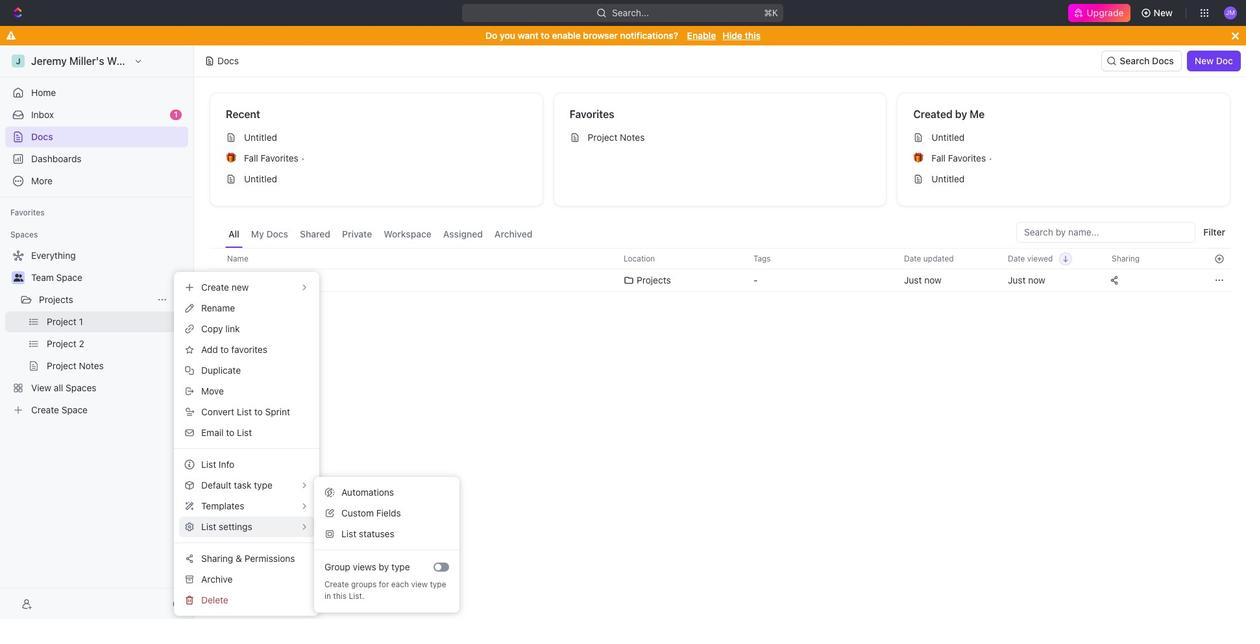 Task type: vqa. For each thing, say whether or not it's contained in the screenshot.
Inbox
yes



Task type: describe. For each thing, give the bounding box(es) containing it.
type inside create groups for each view type in this list.
[[430, 580, 446, 589]]

to left sprint
[[254, 406, 263, 417]]

custom fields link
[[319, 503, 454, 524]]

groups
[[351, 580, 377, 589]]

search
[[1120, 55, 1150, 66]]

fields
[[376, 508, 401, 519]]

1 horizontal spatial project notes
[[588, 132, 645, 143]]

notifications?
[[620, 30, 678, 41]]

0 horizontal spatial type
[[391, 561, 410, 572]]

upgrade
[[1087, 7, 1124, 18]]

sharing for sharing & permissions
[[201, 553, 233, 564]]

date for date updated
[[904, 253, 921, 263]]

1 now from the left
[[924, 275, 942, 286]]

my docs
[[251, 228, 288, 239]]

date for date viewed
[[1008, 253, 1025, 263]]

create
[[325, 580, 349, 589]]

private button
[[339, 222, 375, 248]]

sidebar navigation
[[0, 45, 194, 619]]

🎁 for created by me
[[913, 153, 924, 163]]

hide
[[723, 30, 742, 41]]

column header inside "table"
[[210, 248, 224, 269]]

view
[[411, 580, 428, 589]]

add to favorites link
[[179, 339, 314, 360]]

archived
[[495, 228, 533, 239]]

group
[[325, 561, 350, 572]]

spaces
[[10, 230, 38, 239]]

search docs
[[1120, 55, 1174, 66]]

to right want
[[541, 30, 550, 41]]

views
[[353, 561, 376, 572]]

list info link
[[179, 454, 314, 475]]

projects inside tree
[[39, 294, 73, 305]]

for
[[379, 580, 389, 589]]

list for list info
[[201, 459, 216, 470]]

-
[[754, 275, 758, 286]]

fall favorites • for created by me
[[932, 153, 993, 164]]

dashboards link
[[5, 149, 188, 169]]

move
[[201, 386, 224, 397]]

list settings
[[201, 521, 252, 532]]

rename link
[[179, 298, 314, 319]]

duplicate
[[201, 365, 241, 376]]

enable
[[552, 30, 581, 41]]

home
[[31, 87, 56, 98]]

favorites inside button
[[10, 208, 45, 217]]

shared
[[300, 228, 330, 239]]

copy
[[201, 323, 223, 334]]

each
[[391, 580, 409, 589]]

user group image
[[13, 274, 23, 282]]

archive link
[[179, 569, 314, 590]]

this inside create groups for each view type in this list.
[[333, 591, 347, 601]]

0 vertical spatial project
[[588, 132, 618, 143]]

convert
[[201, 406, 234, 417]]

2 now from the left
[[1028, 275, 1045, 286]]

viewed
[[1027, 253, 1053, 263]]

project inside 'row'
[[240, 275, 271, 286]]

list settings button
[[179, 517, 314, 537]]

list statuses link
[[319, 524, 454, 545]]

want
[[518, 30, 539, 41]]

archive
[[201, 574, 233, 585]]

list for list settings
[[201, 521, 216, 532]]

🎁 for recent
[[226, 153, 236, 163]]

list info
[[201, 459, 234, 470]]

date updated button
[[896, 249, 962, 269]]

custom
[[341, 508, 374, 519]]

sharing & permissions link
[[179, 548, 314, 569]]

copy link link
[[179, 319, 314, 339]]

1 horizontal spatial this
[[745, 30, 761, 41]]

team space link
[[31, 267, 186, 288]]

Search by name... text field
[[1024, 223, 1188, 242]]

projects link
[[39, 289, 152, 310]]

delete
[[201, 595, 228, 606]]

new button
[[1136, 3, 1181, 23]]

duplicate link
[[179, 360, 314, 381]]

team
[[31, 272, 54, 283]]

assigned
[[443, 228, 483, 239]]

email to list link
[[179, 423, 314, 443]]

convert list to sprint link
[[179, 402, 314, 423]]

updated
[[923, 253, 954, 263]]

name
[[227, 253, 248, 263]]

my
[[251, 228, 264, 239]]

to right add
[[220, 344, 229, 355]]

copy link
[[201, 323, 240, 334]]

list statuses
[[341, 528, 394, 539]]

created
[[913, 108, 953, 120]]

• for created by me
[[989, 153, 993, 163]]

table containing project notes
[[210, 248, 1231, 293]]

assigned button
[[440, 222, 486, 248]]

date viewed button
[[1000, 249, 1073, 269]]

upgrade link
[[1069, 4, 1130, 22]]

shared button
[[297, 222, 334, 248]]

⌘k
[[764, 7, 779, 18]]

workspace button
[[380, 222, 435, 248]]

tree inside sidebar navigation
[[5, 245, 188, 421]]

sprint
[[265, 406, 290, 417]]

email to list
[[201, 427, 252, 438]]

new for new doc
[[1195, 55, 1214, 66]]



Task type: locate. For each thing, give the bounding box(es) containing it.
fall for recent
[[244, 153, 258, 164]]

group views by type
[[325, 561, 410, 572]]

1 fall favorites • from the left
[[244, 153, 305, 164]]

inbox
[[31, 109, 54, 120]]

project notes
[[588, 132, 645, 143], [240, 275, 299, 286]]

do
[[485, 30, 497, 41]]

0 horizontal spatial just now
[[904, 275, 942, 286]]

settings
[[219, 521, 252, 532]]

1 vertical spatial this
[[333, 591, 347, 601]]

0 horizontal spatial sharing
[[201, 553, 233, 564]]

1 just now from the left
[[904, 275, 942, 286]]

to
[[541, 30, 550, 41], [220, 344, 229, 355], [254, 406, 263, 417], [226, 427, 234, 438]]

0 horizontal spatial notes
[[273, 275, 299, 286]]

me
[[970, 108, 985, 120]]

1 vertical spatial type
[[430, 580, 446, 589]]

add
[[201, 344, 218, 355]]

location
[[624, 253, 655, 263]]

untitled link
[[221, 127, 532, 148], [908, 127, 1220, 148], [221, 169, 532, 190], [908, 169, 1220, 190]]

&
[[236, 553, 242, 564]]

🎁 down recent
[[226, 153, 236, 163]]

favorites button
[[5, 205, 50, 221]]

sharing down search by name... 'text box'
[[1112, 253, 1140, 263]]

date inside date viewed button
[[1008, 253, 1025, 263]]

0 horizontal spatial new
[[1154, 7, 1173, 18]]

1 just from the left
[[904, 275, 922, 286]]

1 horizontal spatial fall favorites •
[[932, 153, 993, 164]]

1 vertical spatial project notes
[[240, 275, 299, 286]]

0 vertical spatial this
[[745, 30, 761, 41]]

just down the 'date updated' button
[[904, 275, 922, 286]]

1 fall from the left
[[244, 153, 258, 164]]

2 row from the top
[[210, 267, 1231, 293]]

0 horizontal spatial now
[[924, 275, 942, 286]]

2 fall from the left
[[932, 153, 946, 164]]

row down tags
[[210, 267, 1231, 293]]

docs right search
[[1152, 55, 1174, 66]]

docs up recent
[[217, 55, 239, 66]]

1 horizontal spatial fall
[[932, 153, 946, 164]]

notes
[[620, 132, 645, 143], [273, 275, 299, 286]]

docs down "inbox"
[[31, 131, 53, 142]]

doc
[[1216, 55, 1233, 66]]

projects down location
[[637, 275, 671, 286]]

just now
[[904, 275, 942, 286], [1008, 275, 1045, 286]]

permissions
[[244, 553, 295, 564]]

0 horizontal spatial by
[[379, 561, 389, 572]]

• for recent
[[301, 153, 305, 163]]

1 horizontal spatial notes
[[620, 132, 645, 143]]

row containing name
[[210, 248, 1231, 269]]

search...
[[612, 7, 649, 18]]

docs inside sidebar navigation
[[31, 131, 53, 142]]

team space
[[31, 272, 82, 283]]

1 horizontal spatial by
[[955, 108, 967, 120]]

do you want to enable browser notifications? enable hide this
[[485, 30, 761, 41]]

home link
[[5, 82, 188, 103]]

1 horizontal spatial just
[[1008, 275, 1026, 286]]

favorites
[[570, 108, 614, 120], [261, 153, 298, 164], [948, 153, 986, 164], [10, 208, 45, 217]]

fall favorites •
[[244, 153, 305, 164], [932, 153, 993, 164]]

0 vertical spatial notes
[[620, 132, 645, 143]]

fall favorites • down created by me on the right top
[[932, 153, 993, 164]]

sharing up archive
[[201, 553, 233, 564]]

custom fields
[[341, 508, 401, 519]]

by
[[955, 108, 967, 120], [379, 561, 389, 572]]

list inside dropdown button
[[201, 521, 216, 532]]

all button
[[225, 222, 243, 248]]

list for list statuses
[[341, 528, 356, 539]]

0 horizontal spatial projects
[[39, 294, 73, 305]]

cell inside 'row'
[[210, 269, 224, 292]]

1
[[174, 110, 178, 119]]

untitled
[[244, 132, 277, 143], [932, 132, 965, 143], [244, 173, 277, 184], [932, 173, 965, 184]]

1 horizontal spatial type
[[430, 580, 446, 589]]

tree containing team space
[[5, 245, 188, 421]]

search docs button
[[1102, 51, 1182, 71]]

0 horizontal spatial •
[[301, 153, 305, 163]]

project notes link
[[564, 127, 876, 148]]

row up -
[[210, 248, 1231, 269]]

1 🎁 from the left
[[226, 153, 236, 163]]

space
[[56, 272, 82, 283]]

to right email
[[226, 427, 234, 438]]

this right hide
[[745, 30, 761, 41]]

1 horizontal spatial now
[[1028, 275, 1045, 286]]

list left "info" on the bottom of the page
[[201, 459, 216, 470]]

tree
[[5, 245, 188, 421]]

favorites
[[231, 344, 267, 355]]

list left settings
[[201, 521, 216, 532]]

by up for
[[379, 561, 389, 572]]

project notes inside 'row'
[[240, 275, 299, 286]]

column header
[[210, 248, 224, 269]]

all
[[228, 228, 239, 239]]

2 just from the left
[[1008, 275, 1026, 286]]

list
[[237, 406, 252, 417], [237, 427, 252, 438], [201, 459, 216, 470], [201, 521, 216, 532], [341, 528, 356, 539]]

workspace
[[384, 228, 432, 239]]

table
[[210, 248, 1231, 293]]

0 horizontal spatial fall
[[244, 153, 258, 164]]

sharing
[[1112, 253, 1140, 263], [201, 553, 233, 564]]

move link
[[179, 381, 314, 402]]

0 horizontal spatial fall favorites •
[[244, 153, 305, 164]]

type up each
[[391, 561, 410, 572]]

link
[[225, 323, 240, 334]]

1 horizontal spatial 🎁
[[913, 153, 924, 163]]

2 just now from the left
[[1008, 275, 1045, 286]]

projects down team space
[[39, 294, 73, 305]]

row containing project notes
[[210, 267, 1231, 293]]

list inside "link"
[[201, 459, 216, 470]]

recent
[[226, 108, 260, 120]]

docs right the my
[[266, 228, 288, 239]]

in
[[325, 591, 331, 601]]

fall for created by me
[[932, 153, 946, 164]]

0 vertical spatial new
[[1154, 7, 1173, 18]]

email
[[201, 427, 224, 438]]

1 horizontal spatial just now
[[1008, 275, 1045, 286]]

sharing for sharing
[[1112, 253, 1140, 263]]

row
[[210, 248, 1231, 269], [210, 267, 1231, 293]]

enable
[[687, 30, 716, 41]]

tab list containing all
[[225, 222, 536, 248]]

0 vertical spatial projects
[[637, 275, 671, 286]]

just now down date viewed
[[1008, 275, 1045, 286]]

tab list
[[225, 222, 536, 248]]

now down date viewed button
[[1028, 275, 1045, 286]]

fall down created at the right of the page
[[932, 153, 946, 164]]

list.
[[349, 591, 364, 601]]

type right view in the bottom of the page
[[430, 580, 446, 589]]

1 vertical spatial project
[[240, 275, 271, 286]]

this down create
[[333, 591, 347, 601]]

rename
[[201, 302, 235, 313]]

0 vertical spatial by
[[955, 108, 967, 120]]

fall
[[244, 153, 258, 164], [932, 153, 946, 164]]

sharing & permissions
[[201, 553, 295, 564]]

5
[[314, 275, 320, 286]]

new up search docs
[[1154, 7, 1173, 18]]

now down the 'date updated' button
[[924, 275, 942, 286]]

new left doc in the right top of the page
[[1195, 55, 1214, 66]]

fall favorites • for recent
[[244, 153, 305, 164]]

1 horizontal spatial •
[[989, 153, 993, 163]]

1 row from the top
[[210, 248, 1231, 269]]

delete link
[[179, 590, 314, 611]]

just now down the 'date updated' button
[[904, 275, 942, 286]]

0 vertical spatial type
[[391, 561, 410, 572]]

0 vertical spatial project notes
[[588, 132, 645, 143]]

2 🎁 from the left
[[913, 153, 924, 163]]

1 vertical spatial sharing
[[201, 553, 233, 564]]

1 vertical spatial new
[[1195, 55, 1214, 66]]

date updated
[[904, 253, 954, 263]]

just
[[904, 275, 922, 286], [1008, 275, 1026, 286]]

projects
[[637, 275, 671, 286], [39, 294, 73, 305]]

1 horizontal spatial projects
[[637, 275, 671, 286]]

new doc
[[1195, 55, 1233, 66]]

1 horizontal spatial new
[[1195, 55, 1214, 66]]

date inside the 'date updated' button
[[904, 253, 921, 263]]

new for new
[[1154, 7, 1173, 18]]

0 horizontal spatial 🎁
[[226, 153, 236, 163]]

list down move link
[[237, 406, 252, 417]]

archived button
[[491, 222, 536, 248]]

2 date from the left
[[1008, 253, 1025, 263]]

1 horizontal spatial sharing
[[1112, 253, 1140, 263]]

0 horizontal spatial just
[[904, 275, 922, 286]]

date left viewed
[[1008, 253, 1025, 263]]

new
[[1154, 7, 1173, 18], [1195, 55, 1214, 66]]

2 • from the left
[[989, 153, 993, 163]]

0 horizontal spatial project notes
[[240, 275, 299, 286]]

sharing inside 'row'
[[1112, 253, 1140, 263]]

fall favorites • down recent
[[244, 153, 305, 164]]

statuses
[[359, 528, 394, 539]]

docs link
[[5, 127, 188, 147]]

1 date from the left
[[904, 253, 921, 263]]

1 horizontal spatial project
[[588, 132, 618, 143]]

0 horizontal spatial this
[[333, 591, 347, 601]]

1 vertical spatial by
[[379, 561, 389, 572]]

date left updated
[[904, 253, 921, 263]]

0 vertical spatial sharing
[[1112, 253, 1140, 263]]

project
[[588, 132, 618, 143], [240, 275, 271, 286]]

1 vertical spatial projects
[[39, 294, 73, 305]]

add to favorites
[[201, 344, 267, 355]]

type
[[391, 561, 410, 572], [430, 580, 446, 589]]

my docs button
[[248, 222, 291, 248]]

fall down recent
[[244, 153, 258, 164]]

just down date viewed
[[1008, 275, 1026, 286]]

cell
[[210, 269, 224, 292]]

projects inside 'row'
[[637, 275, 671, 286]]

list down custom
[[341, 528, 356, 539]]

sharing inside "link"
[[201, 553, 233, 564]]

created by me
[[913, 108, 985, 120]]

tags
[[754, 253, 771, 263]]

now
[[924, 275, 942, 286], [1028, 275, 1045, 286]]

list down the convert list to sprint link
[[237, 427, 252, 438]]

browser
[[583, 30, 618, 41]]

0 horizontal spatial project
[[240, 275, 271, 286]]

create groups for each view type in this list.
[[325, 580, 446, 601]]

1 • from the left
[[301, 153, 305, 163]]

by left me
[[955, 108, 967, 120]]

convert list to sprint
[[201, 406, 290, 417]]

🎁 down created at the right of the page
[[913, 153, 924, 163]]

0 horizontal spatial date
[[904, 253, 921, 263]]

new doc button
[[1187, 51, 1241, 71]]

1 horizontal spatial date
[[1008, 253, 1025, 263]]

1 vertical spatial notes
[[273, 275, 299, 286]]

2 fall favorites • from the left
[[932, 153, 993, 164]]



